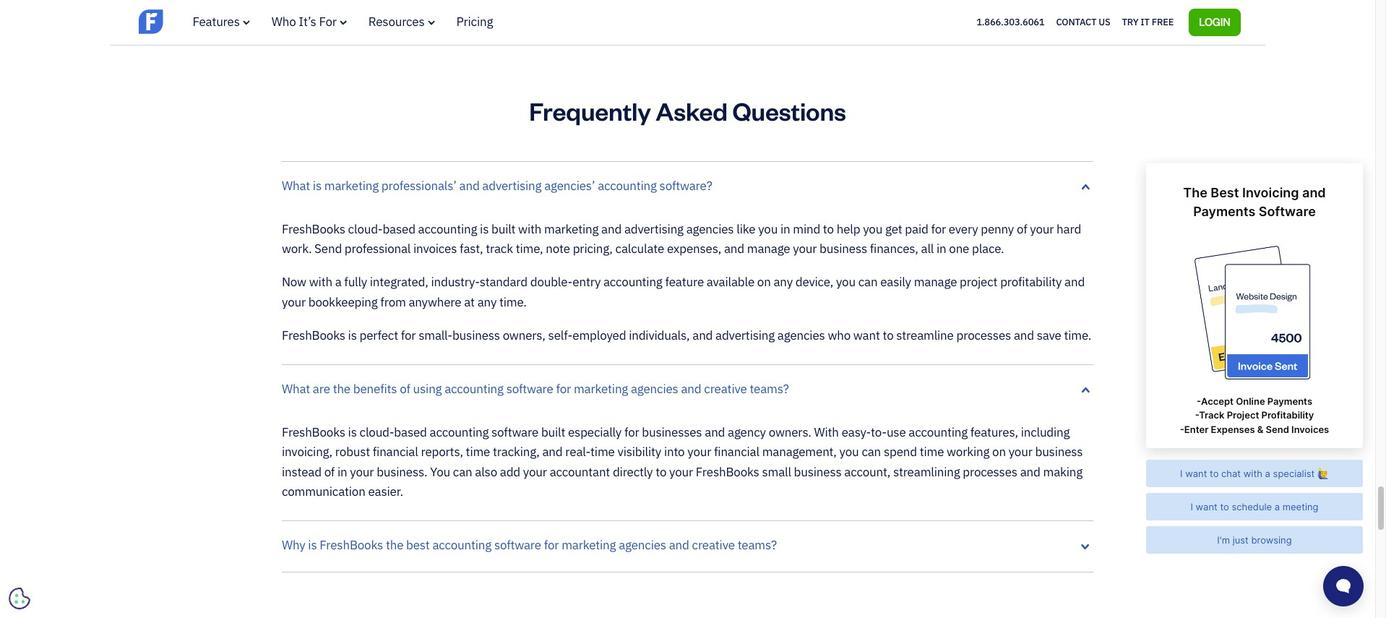 Task type: describe. For each thing, give the bounding box(es) containing it.
visibility
[[618, 444, 661, 460]]

it's
[[299, 14, 316, 30]]

you
[[430, 464, 450, 480]]

1 vertical spatial of
[[400, 381, 410, 397]]

integrated,
[[370, 274, 428, 290]]

2 time from the left
[[591, 444, 615, 460]]

time. inside now with a fully integrated, industry-standard double-entry accounting feature available on any device, you can easily manage project profitability and your bookkeeping from anywhere at any time.
[[499, 294, 527, 310]]

features,
[[971, 424, 1018, 440]]

track
[[486, 241, 513, 257]]

easy-
[[842, 424, 871, 440]]

especially
[[568, 424, 622, 440]]

streamlining
[[893, 464, 960, 480]]

add
[[500, 464, 520, 480]]

individuals,
[[629, 328, 690, 343]]

small-
[[419, 328, 452, 343]]

cloud- inside the "freshbooks cloud-based accounting is built with marketing and advertising agencies like you in mind to help you get paid for every penny of your hard work. send professional invoices fast, track time, note pricing, calculate expenses, and manage your business finances, all in one place."
[[348, 221, 383, 237]]

agencies'
[[544, 178, 595, 194]]

your down into
[[669, 464, 693, 480]]

account,
[[845, 464, 891, 480]]

robust
[[335, 444, 370, 460]]

on inside freshbooks is cloud-based accounting software built especially for businesses and agency owners. with easy-to-use accounting features, including invoicing, robust financial reports, time tracking, and real-time visibility into your financial management, you can spend time working on your business instead of in your business. you can also add your accountant directly to your freshbooks small business account, streamlining processes and making communication easier.
[[993, 444, 1006, 460]]

freshbooks is perfect for small-business owners, self-employed individuals, and advertising agencies who want to streamline processes and save time.
[[282, 328, 1092, 343]]

including
[[1021, 424, 1070, 440]]

of inside freshbooks is cloud-based accounting software built especially for businesses and agency owners. with easy-to-use accounting features, including invoicing, robust financial reports, time tracking, and real-time visibility into your financial management, you can spend time working on your business instead of in your business. you can also add your accountant directly to your freshbooks small business account, streamlining processes and making communication easier.
[[324, 464, 335, 480]]

cookie preferences image
[[9, 588, 30, 609]]

with
[[814, 424, 839, 440]]

send
[[315, 241, 342, 257]]

accounting right best on the left bottom of the page
[[433, 537, 492, 553]]

expenses,
[[667, 241, 722, 257]]

1.866.303.6061
[[977, 16, 1045, 28]]

freshbooks cloud-based accounting is built with marketing and advertising agencies like you in mind to help you get paid for every penny of your hard work. send professional invoices fast, track time, note pricing, calculate expenses, and manage your business finances, all in one place.
[[282, 221, 1081, 257]]

to inside freshbooks is cloud-based accounting software built especially for businesses and agency owners. with easy-to-use accounting features, including invoicing, robust financial reports, time tracking, and real-time visibility into your financial management, you can spend time working on your business instead of in your business. you can also add your accountant directly to your freshbooks small business account, streamlining processes and making communication easier.
[[656, 464, 667, 480]]

making
[[1043, 464, 1083, 480]]

agencies inside the "freshbooks cloud-based accounting is built with marketing and advertising agencies like you in mind to help you get paid for every penny of your hard work. send professional invoices fast, track time, note pricing, calculate expenses, and manage your business finances, all in one place."
[[686, 221, 734, 237]]

accounting up reports,
[[430, 424, 489, 440]]

what is marketing professionals' and advertising agencies' accounting software?
[[282, 178, 712, 194]]

software inside freshbooks is cloud-based accounting software built especially for businesses and agency owners. with easy-to-use accounting features, including invoicing, robust financial reports, time tracking, and real-time visibility into your financial management, you can spend time working on your business instead of in your business. you can also add your accountant directly to your freshbooks small business account, streamlining processes and making communication easier.
[[492, 424, 539, 440]]

finances,
[[870, 241, 919, 257]]

manage inside the "freshbooks cloud-based accounting is built with marketing and advertising agencies like you in mind to help you get paid for every penny of your hard work. send professional invoices fast, track time, note pricing, calculate expenses, and manage your business finances, all in one place."
[[747, 241, 790, 257]]

is for perfect
[[348, 328, 357, 343]]

anywhere
[[409, 294, 461, 310]]

project
[[960, 274, 998, 290]]

software?
[[660, 178, 712, 194]]

invoices
[[414, 241, 457, 257]]

3 time from the left
[[920, 444, 944, 460]]

1 vertical spatial teams?
[[738, 537, 777, 553]]

paid
[[905, 221, 929, 237]]

free
[[1152, 16, 1174, 28]]

perfect
[[360, 328, 398, 343]]

1.866.303.6061 link
[[977, 16, 1045, 28]]

advertising inside the "freshbooks cloud-based accounting is built with marketing and advertising agencies like you in mind to help you get paid for every penny of your hard work. send professional invoices fast, track time, note pricing, calculate expenses, and manage your business finances, all in one place."
[[624, 221, 684, 237]]

freshbooks for freshbooks is cloud-based accounting software built especially for businesses and agency owners. with easy-to-use accounting features, including invoicing, robust financial reports, time tracking, and real-time visibility into your financial management, you can spend time working on your business instead of in your business. you can also add your accountant directly to your freshbooks small business account, streamlining processes and making communication easier.
[[282, 424, 345, 440]]

one
[[949, 241, 970, 257]]

all
[[921, 241, 934, 257]]

1 horizontal spatial time.
[[1064, 328, 1092, 343]]

into
[[664, 444, 685, 460]]

is for marketing
[[313, 178, 322, 194]]

work.
[[282, 241, 312, 257]]

real-
[[565, 444, 591, 460]]

freshbooks for freshbooks is perfect for small-business owners, self-employed individuals, and advertising agencies who want to streamline processes and save time.
[[282, 328, 345, 343]]

accounting up working on the bottom
[[909, 424, 968, 440]]

us
[[1099, 16, 1111, 28]]

freshbooks down agency
[[696, 464, 759, 480]]

freshbooks right why at the bottom left of page
[[320, 537, 383, 553]]

you right like
[[758, 221, 778, 237]]

like
[[737, 221, 756, 237]]

what for what are the benefits of using accounting software for marketing agencies and creative teams?
[[282, 381, 310, 397]]

who
[[828, 328, 851, 343]]

hard
[[1057, 221, 1081, 237]]

working
[[947, 444, 990, 460]]

spend
[[884, 444, 917, 460]]

fast,
[[460, 241, 483, 257]]

at
[[464, 294, 475, 310]]

asked
[[656, 95, 728, 127]]

your left hard
[[1030, 221, 1054, 237]]

you left the get
[[863, 221, 883, 237]]

try it free link
[[1122, 13, 1174, 32]]

resources
[[368, 14, 425, 30]]

1 financial from the left
[[373, 444, 418, 460]]

reports,
[[421, 444, 463, 460]]

processes inside freshbooks is cloud-based accounting software built especially for businesses and agency owners. with easy-to-use accounting features, including invoicing, robust financial reports, time tracking, and real-time visibility into your financial management, you can spend time working on your business instead of in your business. you can also add your accountant directly to your freshbooks small business account, streamlining processes and making communication easier.
[[963, 464, 1018, 480]]

your down robust
[[350, 464, 374, 480]]

also
[[475, 464, 497, 480]]

entry
[[573, 274, 601, 290]]

1 horizontal spatial any
[[774, 274, 793, 290]]

what are the benefits of using accounting software for marketing agencies and creative teams?
[[282, 381, 789, 397]]

small
[[762, 464, 791, 480]]

questions
[[733, 95, 846, 127]]

who it's for
[[272, 14, 337, 30]]

login link
[[1189, 8, 1241, 36]]

and inside now with a fully integrated, industry-standard double-entry accounting feature available on any device, you can easily manage project profitability and your bookkeeping from anywhere at any time.
[[1065, 274, 1085, 290]]

are
[[313, 381, 330, 397]]

for
[[319, 14, 337, 30]]

is for freshbooks
[[308, 537, 317, 553]]

contact us
[[1056, 16, 1111, 28]]

cloud- inside freshbooks is cloud-based accounting software built especially for businesses and agency owners. with easy-to-use accounting features, including invoicing, robust financial reports, time tracking, and real-time visibility into your financial management, you can spend time working on your business instead of in your business. you can also add your accountant directly to your freshbooks small business account, streamlining processes and making communication easier.
[[360, 424, 394, 440]]

now
[[282, 274, 306, 290]]

freshbooks is cloud-based accounting software built especially for businesses and agency owners. with easy-to-use accounting features, including invoicing, robust financial reports, time tracking, and real-time visibility into your financial management, you can spend time working on your business instead of in your business. you can also add your accountant directly to your freshbooks small business account, streamlining processes and making communication easier.
[[282, 424, 1083, 499]]

freshbooks logo image
[[138, 8, 250, 35]]

agency
[[728, 424, 766, 440]]

place.
[[972, 241, 1004, 257]]

2 vertical spatial software
[[494, 537, 541, 553]]

0 vertical spatial creative
[[704, 381, 747, 397]]

profitability
[[1001, 274, 1062, 290]]

what for what is marketing professionals' and advertising agencies' accounting software?
[[282, 178, 310, 194]]

pricing
[[457, 14, 493, 30]]

best
[[406, 537, 430, 553]]

login
[[1199, 15, 1231, 28]]

marketing inside the "freshbooks cloud-based accounting is built with marketing and advertising agencies like you in mind to help you get paid for every penny of your hard work. send professional invoices fast, track time, note pricing, calculate expenses, and manage your business finances, all in one place."
[[544, 221, 599, 237]]

business.
[[377, 464, 427, 480]]

try
[[1122, 16, 1139, 28]]

can inside now with a fully integrated, industry-standard double-entry accounting feature available on any device, you can easily manage project profitability and your bookkeeping from anywhere at any time.
[[859, 274, 878, 290]]

your down mind
[[793, 241, 817, 257]]

0 vertical spatial the
[[333, 381, 351, 397]]

directly
[[613, 464, 653, 480]]



Task type: vqa. For each thing, say whether or not it's contained in the screenshot.
App
no



Task type: locate. For each thing, give the bounding box(es) containing it.
use
[[887, 424, 906, 440]]

0 horizontal spatial with
[[309, 274, 332, 290]]

2 financial from the left
[[714, 444, 760, 460]]

2 what from the top
[[282, 381, 310, 397]]

pricing link
[[457, 14, 493, 30]]

1 vertical spatial based
[[394, 424, 427, 440]]

marketing
[[324, 178, 379, 194], [544, 221, 599, 237], [574, 381, 628, 397], [562, 537, 616, 553]]

1 vertical spatial software
[[492, 424, 539, 440]]

advertising left 'agencies''
[[482, 178, 542, 194]]

freshbooks for freshbooks cloud-based accounting is built with marketing and advertising agencies like you in mind to help you get paid for every penny of your hard work. send professional invoices fast, track time, note pricing, calculate expenses, and manage your business finances, all in one place.
[[282, 221, 345, 237]]

time. right save
[[1064, 328, 1092, 343]]

accounting inside the "freshbooks cloud-based accounting is built with marketing and advertising agencies like you in mind to help you get paid for every penny of your hard work. send professional invoices fast, track time, note pricing, calculate expenses, and manage your business finances, all in one place."
[[418, 221, 477, 237]]

manage down like
[[747, 241, 790, 257]]

0 vertical spatial processes
[[957, 328, 1011, 343]]

the right are
[[333, 381, 351, 397]]

can left easily
[[859, 274, 878, 290]]

note
[[546, 241, 570, 257]]

0 vertical spatial manage
[[747, 241, 790, 257]]

1 horizontal spatial in
[[781, 221, 790, 237]]

in inside freshbooks is cloud-based accounting software built especially for businesses and agency owners. with easy-to-use accounting features, including invoicing, robust financial reports, time tracking, and real-time visibility into your financial management, you can spend time working on your business instead of in your business. you can also add your accountant directly to your freshbooks small business account, streamlining processes and making communication easier.
[[338, 464, 347, 480]]

0 vertical spatial to
[[823, 221, 834, 237]]

0 vertical spatial software
[[506, 381, 553, 397]]

built up track at the left of the page
[[492, 221, 516, 237]]

1 horizontal spatial built
[[541, 424, 565, 440]]

you right "device,"
[[836, 274, 856, 290]]

penny
[[981, 221, 1014, 237]]

cloud- up robust
[[360, 424, 394, 440]]

0 vertical spatial built
[[492, 221, 516, 237]]

try it free
[[1122, 16, 1174, 28]]

want
[[854, 328, 880, 343]]

0 vertical spatial based
[[383, 221, 416, 237]]

1 vertical spatial the
[[386, 537, 404, 553]]

0 horizontal spatial time
[[466, 444, 490, 460]]

why
[[282, 537, 305, 553]]

your down now
[[282, 294, 306, 310]]

processes
[[957, 328, 1011, 343], [963, 464, 1018, 480]]

accounting inside now with a fully integrated, industry-standard double-entry accounting feature available on any device, you can easily manage project profitability and your bookkeeping from anywhere at any time.
[[604, 274, 663, 290]]

frequently
[[529, 95, 651, 127]]

feature
[[665, 274, 704, 290]]

1 horizontal spatial the
[[386, 537, 404, 553]]

freshbooks inside the "freshbooks cloud-based accounting is built with marketing and advertising agencies like you in mind to help you get paid for every penny of your hard work. send professional invoices fast, track time, note pricing, calculate expenses, and manage your business finances, all in one place."
[[282, 221, 345, 237]]

your right add
[[523, 464, 547, 480]]

calculate
[[616, 241, 664, 257]]

is
[[313, 178, 322, 194], [480, 221, 489, 237], [348, 328, 357, 343], [348, 424, 357, 440], [308, 537, 317, 553]]

is for cloud-
[[348, 424, 357, 440]]

2 vertical spatial advertising
[[716, 328, 775, 343]]

accounting right using
[[445, 381, 504, 397]]

built left the especially
[[541, 424, 565, 440]]

based inside the "freshbooks cloud-based accounting is built with marketing and advertising agencies like you in mind to help you get paid for every penny of your hard work. send professional invoices fast, track time, note pricing, calculate expenses, and manage your business finances, all in one place."
[[383, 221, 416, 237]]

is inside freshbooks is cloud-based accounting software built especially for businesses and agency owners. with easy-to-use accounting features, including invoicing, robust financial reports, time tracking, and real-time visibility into your financial management, you can spend time working on your business instead of in your business. you can also add your accountant directly to your freshbooks small business account, streamlining processes and making communication easier.
[[348, 424, 357, 440]]

0 horizontal spatial financial
[[373, 444, 418, 460]]

now with a fully integrated, industry-standard double-entry accounting feature available on any device, you can easily manage project profitability and your bookkeeping from anywhere at any time.
[[282, 274, 1085, 310]]

available
[[707, 274, 755, 290]]

software
[[506, 381, 553, 397], [492, 424, 539, 440], [494, 537, 541, 553]]

time,
[[516, 241, 543, 257]]

freshbooks up send
[[282, 221, 345, 237]]

double-
[[530, 274, 573, 290]]

owners,
[[503, 328, 546, 343]]

cloud-
[[348, 221, 383, 237], [360, 424, 394, 440]]

1 horizontal spatial with
[[518, 221, 542, 237]]

for inside the "freshbooks cloud-based accounting is built with marketing and advertising agencies like you in mind to help you get paid for every penny of your hard work. send professional invoices fast, track time, note pricing, calculate expenses, and manage your business finances, all in one place."
[[931, 221, 946, 237]]

is left perfect
[[348, 328, 357, 343]]

using
[[413, 381, 442, 397]]

mind
[[793, 221, 820, 237]]

features
[[193, 14, 240, 30]]

benefits
[[353, 381, 397, 397]]

accounting down calculate
[[604, 274, 663, 290]]

your down including
[[1009, 444, 1033, 460]]

1 horizontal spatial advertising
[[624, 221, 684, 237]]

manage down all
[[914, 274, 957, 290]]

manage inside now with a fully integrated, industry-standard double-entry accounting feature available on any device, you can easily manage project profitability and your bookkeeping from anywhere at any time.
[[914, 274, 957, 290]]

0 vertical spatial on
[[757, 274, 771, 290]]

time up also on the left of the page
[[466, 444, 490, 460]]

and
[[459, 178, 480, 194], [601, 221, 622, 237], [724, 241, 745, 257], [1065, 274, 1085, 290], [693, 328, 713, 343], [1014, 328, 1034, 343], [681, 381, 702, 397], [705, 424, 725, 440], [543, 444, 563, 460], [1020, 464, 1041, 480], [669, 537, 689, 553]]

the
[[333, 381, 351, 397], [386, 537, 404, 553]]

2 horizontal spatial in
[[937, 241, 947, 257]]

0 vertical spatial in
[[781, 221, 790, 237]]

0 vertical spatial what
[[282, 178, 310, 194]]

is up send
[[313, 178, 322, 194]]

easily
[[881, 274, 911, 290]]

time
[[466, 444, 490, 460], [591, 444, 615, 460], [920, 444, 944, 460]]

0 vertical spatial teams?
[[750, 381, 789, 397]]

of left using
[[400, 381, 410, 397]]

processes down working on the bottom
[[963, 464, 1018, 480]]

easier.
[[368, 484, 403, 499]]

1 what from the top
[[282, 178, 310, 194]]

you inside now with a fully integrated, industry-standard double-entry accounting feature available on any device, you can easily manage project profitability and your bookkeeping from anywhere at any time.
[[836, 274, 856, 290]]

1 horizontal spatial on
[[993, 444, 1006, 460]]

2 vertical spatial of
[[324, 464, 335, 480]]

for
[[931, 221, 946, 237], [401, 328, 416, 343], [556, 381, 571, 397], [625, 424, 639, 440], [544, 537, 559, 553]]

1 vertical spatial to
[[883, 328, 894, 343]]

1 vertical spatial cloud-
[[360, 424, 394, 440]]

can up account, at the bottom right of page
[[862, 444, 881, 460]]

professional
[[345, 241, 411, 257]]

2 vertical spatial in
[[338, 464, 347, 480]]

1 horizontal spatial manage
[[914, 274, 957, 290]]

with inside the "freshbooks cloud-based accounting is built with marketing and advertising agencies like you in mind to help you get paid for every penny of your hard work. send professional invoices fast, track time, note pricing, calculate expenses, and manage your business finances, all in one place."
[[518, 221, 542, 237]]

communication
[[282, 484, 366, 499]]

a
[[335, 274, 342, 290]]

what
[[282, 178, 310, 194], [282, 381, 310, 397]]

1 vertical spatial with
[[309, 274, 332, 290]]

of inside the "freshbooks cloud-based accounting is built with marketing and advertising agencies like you in mind to help you get paid for every penny of your hard work. send professional invoices fast, track time, note pricing, calculate expenses, and manage your business finances, all in one place."
[[1017, 221, 1028, 237]]

to inside the "freshbooks cloud-based accounting is built with marketing and advertising agencies like you in mind to help you get paid for every penny of your hard work. send professional invoices fast, track time, note pricing, calculate expenses, and manage your business finances, all in one place."
[[823, 221, 834, 237]]

0 horizontal spatial time.
[[499, 294, 527, 310]]

built inside the "freshbooks cloud-based accounting is built with marketing and advertising agencies like you in mind to help you get paid for every penny of your hard work. send professional invoices fast, track time, note pricing, calculate expenses, and manage your business finances, all in one place."
[[492, 221, 516, 237]]

1 vertical spatial can
[[862, 444, 881, 460]]

for inside freshbooks is cloud-based accounting software built especially for businesses and agency owners. with easy-to-use accounting features, including invoicing, robust financial reports, time tracking, and real-time visibility into your financial management, you can spend time working on your business instead of in your business. you can also add your accountant directly to your freshbooks small business account, streamlining processes and making communication easier.
[[625, 424, 639, 440]]

save
[[1037, 328, 1062, 343]]

business inside the "freshbooks cloud-based accounting is built with marketing and advertising agencies like you in mind to help you get paid for every penny of your hard work. send professional invoices fast, track time, note pricing, calculate expenses, and manage your business finances, all in one place."
[[820, 241, 867, 257]]

your
[[1030, 221, 1054, 237], [793, 241, 817, 257], [282, 294, 306, 310], [688, 444, 711, 460], [1009, 444, 1033, 460], [350, 464, 374, 480], [523, 464, 547, 480], [669, 464, 693, 480]]

help
[[837, 221, 860, 237]]

1 vertical spatial built
[[541, 424, 565, 440]]

time. down standard
[[499, 294, 527, 310]]

0 horizontal spatial any
[[478, 294, 497, 310]]

features link
[[193, 14, 250, 30]]

on
[[757, 274, 771, 290], [993, 444, 1006, 460]]

1 vertical spatial processes
[[963, 464, 1018, 480]]

advertising
[[482, 178, 542, 194], [624, 221, 684, 237], [716, 328, 775, 343]]

any right at
[[478, 294, 497, 310]]

you inside freshbooks is cloud-based accounting software built especially for businesses and agency owners. with easy-to-use accounting features, including invoicing, robust financial reports, time tracking, and real-time visibility into your financial management, you can spend time working on your business instead of in your business. you can also add your accountant directly to your freshbooks small business account, streamlining processes and making communication easier.
[[840, 444, 859, 460]]

is up robust
[[348, 424, 357, 440]]

standard
[[480, 274, 528, 290]]

can right you
[[453, 464, 472, 480]]

resources link
[[368, 14, 435, 30]]

freshbooks up invoicing,
[[282, 424, 345, 440]]

accounting right 'agencies''
[[598, 178, 657, 194]]

advertising down available in the right top of the page
[[716, 328, 775, 343]]

built inside freshbooks is cloud-based accounting software built especially for businesses and agency owners. with easy-to-use accounting features, including invoicing, robust financial reports, time tracking, and real-time visibility into your financial management, you can spend time working on your business instead of in your business. you can also add your accountant directly to your freshbooks small business account, streamlining processes and making communication easier.
[[541, 424, 565, 440]]

contact us link
[[1056, 13, 1111, 32]]

financial down agency
[[714, 444, 760, 460]]

1 vertical spatial manage
[[914, 274, 957, 290]]

every
[[949, 221, 978, 237]]

management,
[[762, 444, 837, 460]]

on right available in the right top of the page
[[757, 274, 771, 290]]

of up communication
[[324, 464, 335, 480]]

freshbooks down bookkeeping
[[282, 328, 345, 343]]

1 vertical spatial time.
[[1064, 328, 1092, 343]]

0 horizontal spatial advertising
[[482, 178, 542, 194]]

0 vertical spatial of
[[1017, 221, 1028, 237]]

what left are
[[282, 381, 310, 397]]

what up work.
[[282, 178, 310, 194]]

based up professional
[[383, 221, 416, 237]]

invoicing,
[[282, 444, 333, 460]]

based up reports,
[[394, 424, 427, 440]]

to down into
[[656, 464, 667, 480]]

0 vertical spatial any
[[774, 274, 793, 290]]

1 horizontal spatial of
[[400, 381, 410, 397]]

2 horizontal spatial of
[[1017, 221, 1028, 237]]

1 horizontal spatial to
[[823, 221, 834, 237]]

with up time,
[[518, 221, 542, 237]]

tracking,
[[493, 444, 540, 460]]

business down help
[[820, 241, 867, 257]]

financial
[[373, 444, 418, 460], [714, 444, 760, 460]]

with inside now with a fully integrated, industry-standard double-entry accounting feature available on any device, you can easily manage project profitability and your bookkeeping from anywhere at any time.
[[309, 274, 332, 290]]

pricing,
[[573, 241, 613, 257]]

manage
[[747, 241, 790, 257], [914, 274, 957, 290]]

0 horizontal spatial the
[[333, 381, 351, 397]]

0 horizontal spatial built
[[492, 221, 516, 237]]

1 vertical spatial advertising
[[624, 221, 684, 237]]

0 horizontal spatial on
[[757, 274, 771, 290]]

0 vertical spatial time.
[[499, 294, 527, 310]]

on down features, on the bottom right of page
[[993, 444, 1006, 460]]

1 horizontal spatial financial
[[714, 444, 760, 460]]

in
[[781, 221, 790, 237], [937, 241, 947, 257], [338, 464, 347, 480]]

business
[[820, 241, 867, 257], [452, 328, 500, 343], [1036, 444, 1083, 460], [794, 464, 842, 480]]

your right into
[[688, 444, 711, 460]]

business down management,
[[794, 464, 842, 480]]

any left "device,"
[[774, 274, 793, 290]]

0 horizontal spatial to
[[656, 464, 667, 480]]

accountant
[[550, 464, 610, 480]]

in right all
[[937, 241, 947, 257]]

financial up business. at the left
[[373, 444, 418, 460]]

processes down project
[[957, 328, 1011, 343]]

2 vertical spatial to
[[656, 464, 667, 480]]

0 vertical spatial advertising
[[482, 178, 542, 194]]

0 vertical spatial with
[[518, 221, 542, 237]]

1 vertical spatial what
[[282, 381, 310, 397]]

agencies
[[686, 221, 734, 237], [778, 328, 825, 343], [631, 381, 679, 397], [619, 537, 666, 553]]

time.
[[499, 294, 527, 310], [1064, 328, 1092, 343]]

to-
[[871, 424, 887, 440]]

in left mind
[[781, 221, 790, 237]]

on inside now with a fully integrated, industry-standard double-entry accounting feature available on any device, you can easily manage project profitability and your bookkeeping from anywhere at any time.
[[757, 274, 771, 290]]

cookie consent banner dialog
[[11, 440, 228, 607]]

is up fast,
[[480, 221, 489, 237]]

accounting
[[598, 178, 657, 194], [418, 221, 477, 237], [604, 274, 663, 290], [445, 381, 504, 397], [430, 424, 489, 440], [909, 424, 968, 440], [433, 537, 492, 553]]

1 vertical spatial on
[[993, 444, 1006, 460]]

2 horizontal spatial advertising
[[716, 328, 775, 343]]

accounting up invoices
[[418, 221, 477, 237]]

time down the especially
[[591, 444, 615, 460]]

2 horizontal spatial time
[[920, 444, 944, 460]]

business down at
[[452, 328, 500, 343]]

1 vertical spatial in
[[937, 241, 947, 257]]

the left best on the left bottom of the page
[[386, 537, 404, 553]]

time up streamlining on the bottom
[[920, 444, 944, 460]]

0 vertical spatial can
[[859, 274, 878, 290]]

2 vertical spatial can
[[453, 464, 472, 480]]

business up making
[[1036, 444, 1083, 460]]

is right why at the bottom left of page
[[308, 537, 317, 553]]

0 horizontal spatial of
[[324, 464, 335, 480]]

is inside the "freshbooks cloud-based accounting is built with marketing and advertising agencies like you in mind to help you get paid for every penny of your hard work. send professional invoices fast, track time, note pricing, calculate expenses, and manage your business finances, all in one place."
[[480, 221, 489, 237]]

who
[[272, 14, 296, 30]]

to for want
[[883, 328, 894, 343]]

to
[[823, 221, 834, 237], [883, 328, 894, 343], [656, 464, 667, 480]]

1 vertical spatial any
[[478, 294, 497, 310]]

it
[[1141, 16, 1150, 28]]

get
[[885, 221, 903, 237]]

with
[[518, 221, 542, 237], [309, 274, 332, 290]]

to left help
[[823, 221, 834, 237]]

1 horizontal spatial time
[[591, 444, 615, 460]]

advertising up calculate
[[624, 221, 684, 237]]

you down the easy-
[[840, 444, 859, 460]]

businesses
[[642, 424, 702, 440]]

0 horizontal spatial manage
[[747, 241, 790, 257]]

cloud- up professional
[[348, 221, 383, 237]]

0 horizontal spatial in
[[338, 464, 347, 480]]

0 vertical spatial cloud-
[[348, 221, 383, 237]]

why is freshbooks the best accounting software for marketing agencies and creative teams?
[[282, 537, 777, 553]]

of right penny
[[1017, 221, 1028, 237]]

to for mind
[[823, 221, 834, 237]]

1 time from the left
[[466, 444, 490, 460]]

instead
[[282, 464, 322, 480]]

with left a
[[309, 274, 332, 290]]

employed
[[573, 328, 626, 343]]

based inside freshbooks is cloud-based accounting software built especially for businesses and agency owners. with easy-to-use accounting features, including invoicing, robust financial reports, time tracking, and real-time visibility into your financial management, you can spend time working on your business instead of in your business. you can also add your accountant directly to your freshbooks small business account, streamlining processes and making communication easier.
[[394, 424, 427, 440]]

in down robust
[[338, 464, 347, 480]]

device,
[[796, 274, 834, 290]]

your inside now with a fully integrated, industry-standard double-entry accounting feature available on any device, you can easily manage project profitability and your bookkeeping from anywhere at any time.
[[282, 294, 306, 310]]

1 vertical spatial creative
[[692, 537, 735, 553]]

2 horizontal spatial to
[[883, 328, 894, 343]]

industry-
[[431, 274, 480, 290]]

to right want
[[883, 328, 894, 343]]



